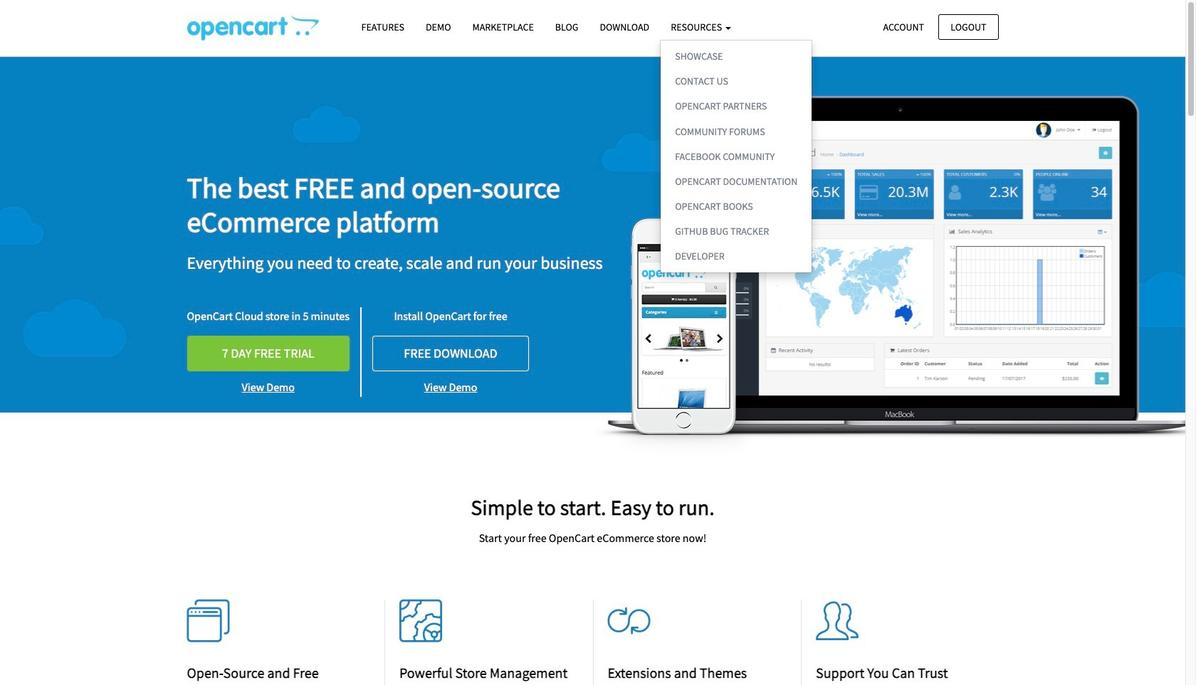 Task type: vqa. For each thing, say whether or not it's contained in the screenshot.
OpenCart - Open Source Shopping Cart Solution image
yes



Task type: locate. For each thing, give the bounding box(es) containing it.
opencart - open source shopping cart solution image
[[187, 15, 319, 41]]



